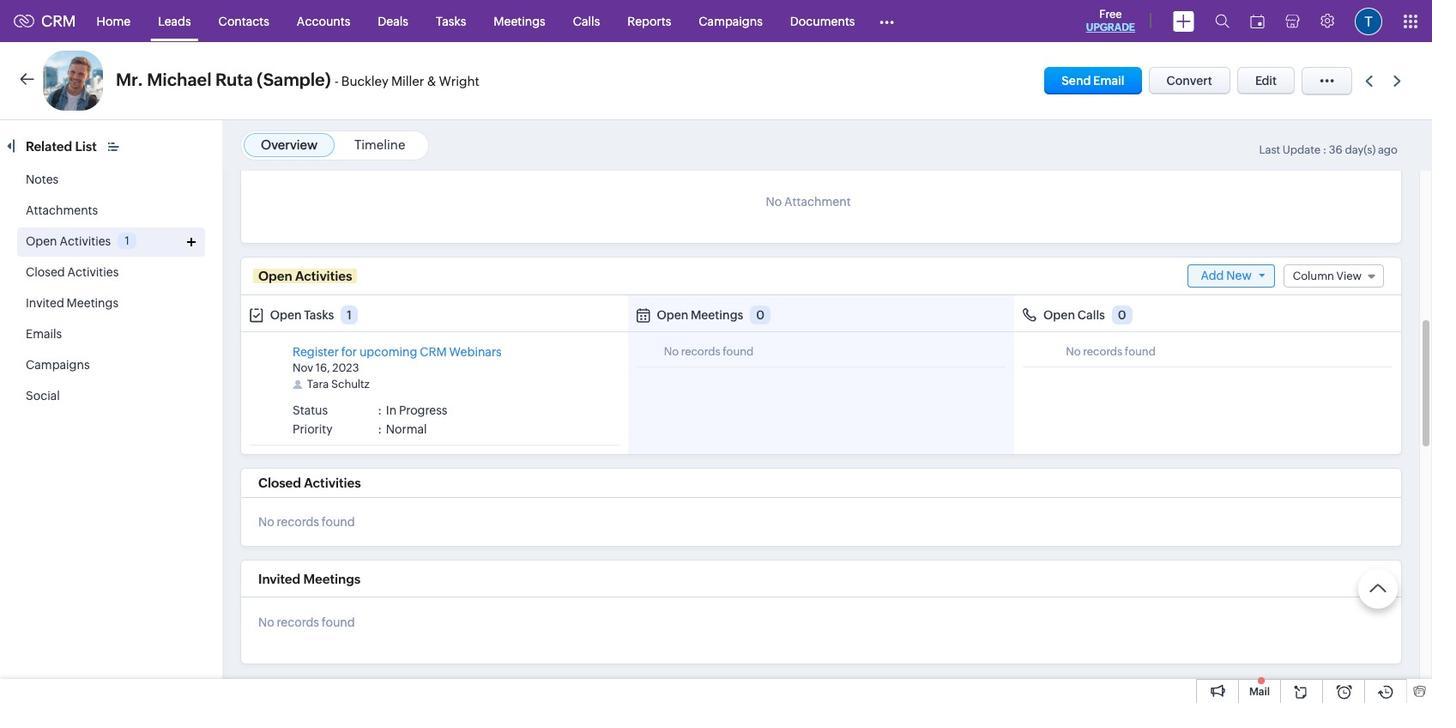 Task type: describe. For each thing, give the bounding box(es) containing it.
: for : normal
[[378, 422, 382, 436]]

0 vertical spatial closed activities
[[26, 265, 119, 279]]

mail
[[1250, 686, 1271, 698]]

contacts
[[219, 14, 269, 28]]

notes
[[26, 173, 59, 186]]

&
[[427, 74, 437, 88]]

update
[[1283, 143, 1321, 156]]

deals
[[378, 14, 409, 28]]

1 vertical spatial invited meetings
[[258, 572, 361, 586]]

1 vertical spatial closed
[[258, 476, 301, 490]]

ruta
[[215, 70, 253, 89]]

tara schultz
[[307, 378, 370, 391]]

timeline
[[355, 137, 406, 152]]

activities down the priority
[[304, 476, 361, 490]]

mr.
[[116, 70, 143, 89]]

wright
[[439, 74, 480, 88]]

timeline link
[[355, 137, 406, 152]]

michael
[[147, 70, 212, 89]]

profile image
[[1356, 7, 1383, 35]]

create menu element
[[1163, 0, 1205, 42]]

tara
[[307, 378, 329, 391]]

0 vertical spatial campaigns link
[[685, 0, 777, 42]]

in
[[386, 404, 397, 417]]

attachment
[[785, 195, 851, 209]]

1 horizontal spatial campaigns
[[699, 14, 763, 28]]

column view
[[1293, 270, 1362, 282]]

1 vertical spatial campaigns link
[[26, 358, 90, 372]]

no attachment
[[766, 195, 851, 209]]

profile element
[[1345, 0, 1393, 42]]

activities up closed activities "link"
[[60, 234, 111, 248]]

convert button
[[1149, 67, 1231, 94]]

1 vertical spatial campaigns
[[26, 358, 90, 372]]

1 horizontal spatial tasks
[[436, 14, 466, 28]]

0 horizontal spatial 1
[[125, 234, 130, 247]]

0 vertical spatial open activities
[[26, 234, 111, 248]]

: for : in progress
[[378, 404, 382, 417]]

open tasks
[[270, 308, 334, 322]]

next record image
[[1394, 75, 1405, 86]]

edit button
[[1238, 67, 1296, 94]]

0 for calls
[[1118, 308, 1127, 322]]

activities up "invited meetings" link
[[67, 265, 119, 279]]

0 horizontal spatial closed
[[26, 265, 65, 279]]

free
[[1100, 8, 1123, 21]]

previous record image
[[1366, 75, 1374, 86]]

documents link
[[777, 0, 869, 42]]

emails link
[[26, 327, 62, 341]]

buckley
[[342, 74, 389, 88]]

home
[[97, 14, 131, 28]]

contacts link
[[205, 0, 283, 42]]

send
[[1062, 74, 1092, 88]]

upgrade
[[1087, 21, 1136, 33]]

tasks link
[[422, 0, 480, 42]]

ago
[[1379, 143, 1399, 156]]

reports link
[[614, 0, 685, 42]]

day(s)
[[1346, 143, 1376, 156]]

for
[[341, 345, 357, 359]]

mr. michael ruta (sample) - buckley miller & wright
[[116, 70, 480, 89]]

free upgrade
[[1087, 8, 1136, 33]]

: normal
[[378, 422, 427, 436]]

calls link
[[560, 0, 614, 42]]

1 vertical spatial open activities
[[258, 269, 352, 283]]

progress
[[399, 404, 448, 417]]

emails
[[26, 327, 62, 341]]

overview link
[[261, 137, 318, 152]]

status
[[293, 404, 328, 417]]

normal
[[386, 422, 427, 436]]

related list
[[26, 139, 100, 154]]

0 vertical spatial calls
[[573, 14, 600, 28]]

-
[[335, 74, 339, 88]]

last
[[1260, 143, 1281, 156]]

register for upcoming crm webinars nov 16, 2023
[[293, 345, 502, 374]]

view
[[1337, 270, 1362, 282]]

social link
[[26, 389, 60, 403]]

social
[[26, 389, 60, 403]]

schultz
[[331, 378, 370, 391]]

documents
[[791, 14, 855, 28]]



Task type: vqa. For each thing, say whether or not it's contained in the screenshot.
PRINTING
no



Task type: locate. For each thing, give the bounding box(es) containing it.
miller
[[391, 74, 424, 88]]

1 0 from the left
[[756, 308, 765, 322]]

activities
[[60, 234, 111, 248], [67, 265, 119, 279], [295, 269, 352, 283], [304, 476, 361, 490]]

36
[[1330, 143, 1343, 156]]

1 horizontal spatial invited
[[258, 572, 301, 586]]

search image
[[1216, 14, 1230, 28]]

open meetings
[[657, 308, 744, 322]]

0 right open meetings
[[756, 308, 765, 322]]

accounts
[[297, 14, 351, 28]]

calls
[[573, 14, 600, 28], [1078, 308, 1106, 322]]

0 vertical spatial tasks
[[436, 14, 466, 28]]

0 right "open calls"
[[1118, 308, 1127, 322]]

overview
[[261, 137, 318, 152]]

2023
[[332, 361, 359, 374]]

last update : 36 day(s) ago
[[1260, 143, 1399, 156]]

tasks
[[436, 14, 466, 28], [304, 308, 334, 322]]

campaigns link right reports
[[685, 0, 777, 42]]

0 horizontal spatial invited meetings
[[26, 296, 119, 310]]

register for upcoming crm webinars link
[[293, 345, 502, 359]]

deals link
[[364, 0, 422, 42]]

:
[[1324, 143, 1327, 156], [378, 404, 382, 417], [378, 422, 382, 436]]

accounts link
[[283, 0, 364, 42]]

0 horizontal spatial closed activities
[[26, 265, 119, 279]]

: in progress
[[378, 404, 448, 417]]

closed activities up "invited meetings" link
[[26, 265, 119, 279]]

crm
[[41, 12, 76, 30], [420, 345, 447, 359]]

campaigns link
[[685, 0, 777, 42], [26, 358, 90, 372]]

crm link
[[14, 12, 76, 30]]

invited meetings
[[26, 296, 119, 310], [258, 572, 361, 586]]

tasks up register
[[304, 308, 334, 322]]

1 up 'for'
[[347, 308, 352, 322]]

campaigns link down emails
[[26, 358, 90, 372]]

reports
[[628, 14, 672, 28]]

Column View field
[[1284, 264, 1385, 288]]

convert
[[1167, 74, 1213, 88]]

related
[[26, 139, 72, 154]]

campaigns down emails
[[26, 358, 90, 372]]

0 horizontal spatial 0
[[756, 308, 765, 322]]

0 horizontal spatial campaigns
[[26, 358, 90, 372]]

open activities link
[[26, 234, 111, 248]]

0 horizontal spatial invited
[[26, 296, 64, 310]]

0 vertical spatial invited meetings
[[26, 296, 119, 310]]

campaigns right "reports" link
[[699, 14, 763, 28]]

invited
[[26, 296, 64, 310], [258, 572, 301, 586]]

0 horizontal spatial tasks
[[304, 308, 334, 322]]

new
[[1227, 269, 1252, 282]]

open activities up closed activities "link"
[[26, 234, 111, 248]]

Other Modules field
[[869, 7, 906, 35]]

closed activities
[[26, 265, 119, 279], [258, 476, 361, 490]]

no records found
[[664, 345, 754, 358], [1067, 345, 1156, 358], [258, 515, 355, 529], [258, 616, 355, 630]]

1 vertical spatial tasks
[[304, 308, 334, 322]]

open activities up "open tasks"
[[258, 269, 352, 283]]

: left in
[[378, 404, 382, 417]]

closed activities link
[[26, 265, 119, 279]]

1 vertical spatial crm
[[420, 345, 447, 359]]

closed down open activities link
[[26, 265, 65, 279]]

0 vertical spatial :
[[1324, 143, 1327, 156]]

1 vertical spatial 1
[[347, 308, 352, 322]]

no
[[766, 195, 782, 209], [664, 345, 679, 358], [1067, 345, 1082, 358], [258, 515, 275, 529], [258, 616, 275, 630]]

send email
[[1062, 74, 1125, 88]]

: left '36'
[[1324, 143, 1327, 156]]

0 horizontal spatial campaigns link
[[26, 358, 90, 372]]

0 horizontal spatial calls
[[573, 14, 600, 28]]

upcoming
[[360, 345, 418, 359]]

0 vertical spatial crm
[[41, 12, 76, 30]]

meetings link
[[480, 0, 560, 42]]

add
[[1202, 269, 1225, 282]]

calendar image
[[1251, 14, 1265, 28]]

search element
[[1205, 0, 1241, 42]]

attachments
[[26, 203, 98, 217]]

0 for meetings
[[756, 308, 765, 322]]

notes link
[[26, 173, 59, 186]]

2 vertical spatial :
[[378, 422, 382, 436]]

1 vertical spatial calls
[[1078, 308, 1106, 322]]

open calls
[[1044, 308, 1106, 322]]

crm left webinars
[[420, 345, 447, 359]]

open activities
[[26, 234, 111, 248], [258, 269, 352, 283]]

(sample)
[[257, 70, 331, 89]]

found
[[723, 345, 754, 358], [1125, 345, 1156, 358], [322, 515, 355, 529], [322, 616, 355, 630]]

1 horizontal spatial invited meetings
[[258, 572, 361, 586]]

0 horizontal spatial crm
[[41, 12, 76, 30]]

0 vertical spatial invited
[[26, 296, 64, 310]]

column
[[1293, 270, 1335, 282]]

leads link
[[144, 0, 205, 42]]

open
[[26, 234, 57, 248], [258, 269, 292, 283], [270, 308, 302, 322], [657, 308, 689, 322], [1044, 308, 1076, 322]]

1 horizontal spatial closed
[[258, 476, 301, 490]]

nov
[[293, 361, 313, 374]]

send email button
[[1045, 67, 1142, 94]]

tasks right deals
[[436, 14, 466, 28]]

2 0 from the left
[[1118, 308, 1127, 322]]

edit
[[1256, 74, 1277, 88]]

leads
[[158, 14, 191, 28]]

0 vertical spatial 1
[[125, 234, 130, 247]]

0 vertical spatial campaigns
[[699, 14, 763, 28]]

0 horizontal spatial open activities
[[26, 234, 111, 248]]

: left normal
[[378, 422, 382, 436]]

closed
[[26, 265, 65, 279], [258, 476, 301, 490]]

records
[[681, 345, 721, 358], [1084, 345, 1123, 358], [277, 515, 319, 529], [277, 616, 319, 630]]

1 right open activities link
[[125, 234, 130, 247]]

1 vertical spatial invited
[[258, 572, 301, 586]]

crm left home
[[41, 12, 76, 30]]

0 vertical spatial closed
[[26, 265, 65, 279]]

home link
[[83, 0, 144, 42]]

meetings
[[494, 14, 546, 28], [67, 296, 119, 310], [691, 308, 744, 322], [304, 572, 361, 586]]

1 horizontal spatial calls
[[1078, 308, 1106, 322]]

1 horizontal spatial crm
[[420, 345, 447, 359]]

add new
[[1202, 269, 1252, 282]]

1 horizontal spatial closed activities
[[258, 476, 361, 490]]

register
[[293, 345, 339, 359]]

closed down the priority
[[258, 476, 301, 490]]

1 horizontal spatial 0
[[1118, 308, 1127, 322]]

webinars
[[449, 345, 502, 359]]

0
[[756, 308, 765, 322], [1118, 308, 1127, 322]]

priority
[[293, 422, 333, 436]]

1 vertical spatial :
[[378, 404, 382, 417]]

list
[[75, 139, 97, 154]]

1 vertical spatial closed activities
[[258, 476, 361, 490]]

create menu image
[[1174, 11, 1195, 31]]

invited meetings link
[[26, 296, 119, 310]]

16,
[[316, 361, 330, 374]]

attachments link
[[26, 203, 98, 217]]

crm inside register for upcoming crm webinars nov 16, 2023
[[420, 345, 447, 359]]

1 horizontal spatial 1
[[347, 308, 352, 322]]

activities up "open tasks"
[[295, 269, 352, 283]]

closed activities down the priority
[[258, 476, 361, 490]]

campaigns
[[699, 14, 763, 28], [26, 358, 90, 372]]

1 horizontal spatial campaigns link
[[685, 0, 777, 42]]

1 horizontal spatial open activities
[[258, 269, 352, 283]]

email
[[1094, 74, 1125, 88]]



